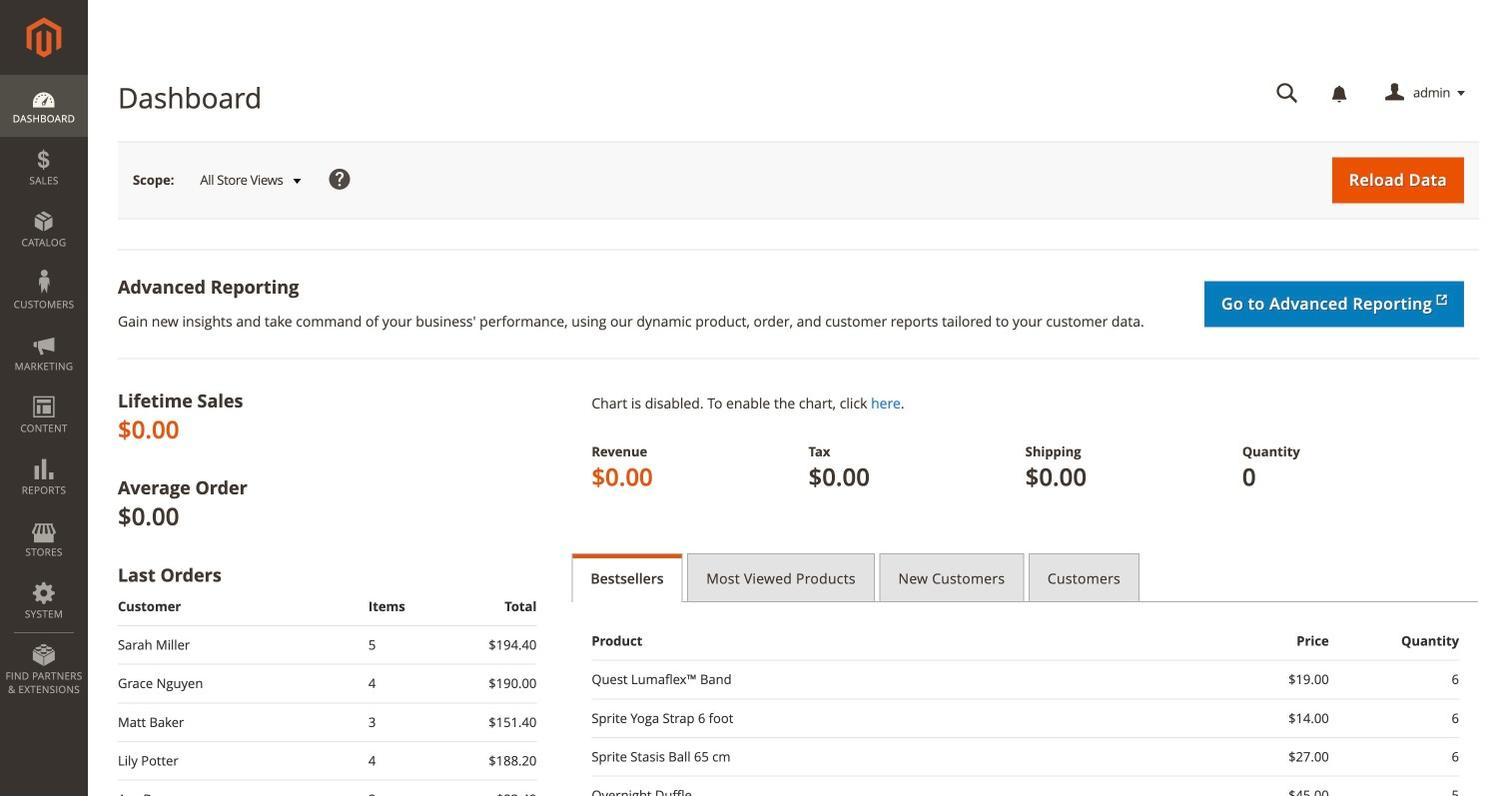 Task type: vqa. For each thing, say whether or not it's contained in the screenshot.
the magento admin panel icon
yes



Task type: describe. For each thing, give the bounding box(es) containing it.
magento admin panel image
[[26, 17, 61, 58]]



Task type: locate. For each thing, give the bounding box(es) containing it.
tab list
[[572, 553, 1479, 602]]

None text field
[[1263, 76, 1313, 111]]

menu bar
[[0, 75, 88, 706]]



